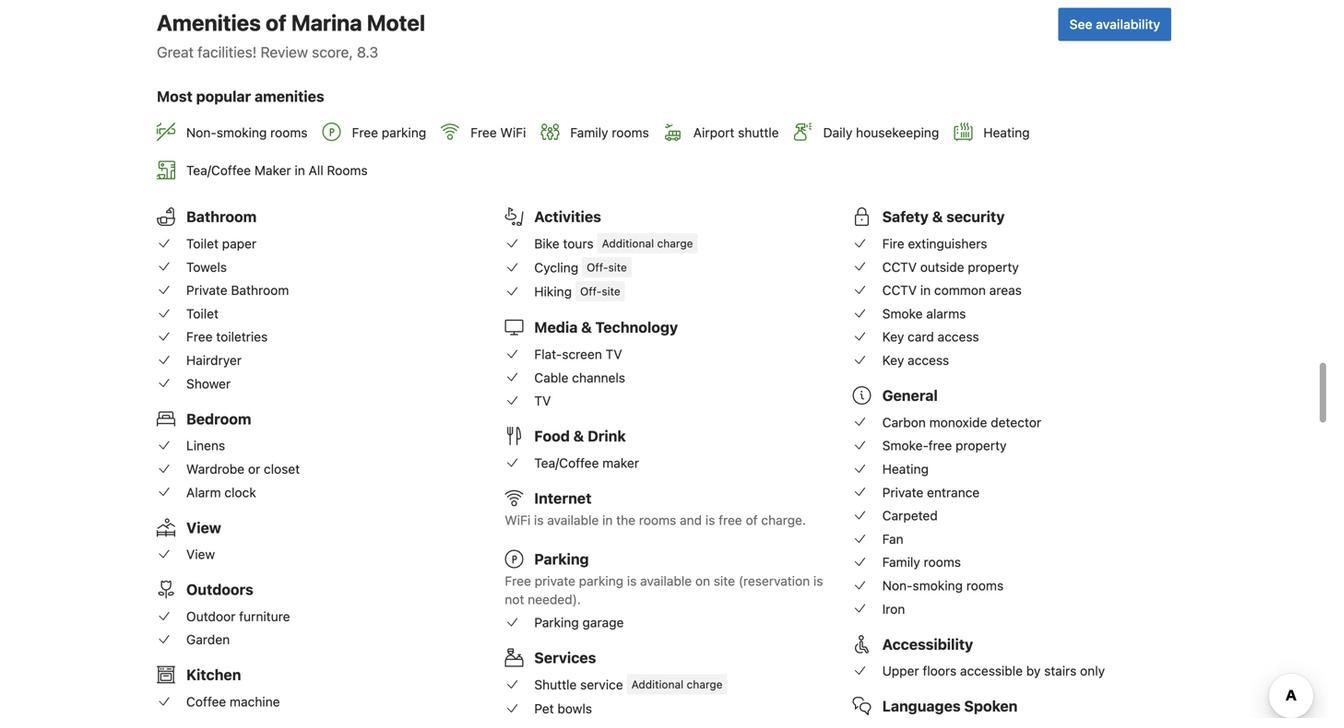 Task type: describe. For each thing, give the bounding box(es) containing it.
garden
[[186, 633, 230, 648]]

see
[[1070, 17, 1093, 32]]

key card access
[[883, 330, 979, 345]]

channels
[[572, 370, 626, 385]]

alarm clock
[[186, 485, 256, 500]]

cable
[[534, 370, 569, 385]]

is right (reservation
[[814, 574, 823, 589]]

free for free wifi
[[471, 125, 497, 140]]

off- for cycling
[[587, 261, 608, 274]]

1 vertical spatial bathroom
[[231, 283, 289, 298]]

and
[[680, 513, 702, 528]]

0 vertical spatial tv
[[606, 347, 622, 362]]

amenities of marina motel great facilities! review score, 8.3
[[157, 10, 425, 61]]

rooms down amenities
[[270, 125, 308, 140]]

safety & security
[[883, 208, 1005, 226]]

private entrance
[[883, 485, 980, 500]]

key for key access
[[883, 353, 904, 368]]

card
[[908, 330, 934, 345]]

media
[[534, 319, 578, 336]]

bowls
[[558, 702, 592, 717]]

additional for services
[[632, 679, 684, 692]]

property for safety & security
[[968, 260, 1019, 275]]

0 vertical spatial access
[[938, 330, 979, 345]]

charge for activities
[[657, 237, 693, 250]]

outside
[[921, 260, 965, 275]]

food & drink
[[534, 428, 626, 445]]

0 vertical spatial bathroom
[[186, 208, 257, 226]]

bike
[[534, 236, 560, 251]]

tea/coffee maker in all rooms
[[186, 163, 368, 178]]

parking inside free private parking is available on site (reservation is not needed).
[[579, 574, 624, 589]]

cctv in common areas
[[883, 283, 1022, 298]]

0 vertical spatial family rooms
[[571, 125, 649, 140]]

alarms
[[927, 306, 966, 321]]

motel
[[367, 10, 425, 36]]

availability
[[1096, 17, 1161, 32]]

1 horizontal spatial non-smoking rooms
[[883, 579, 1004, 594]]

free toiletries
[[186, 330, 268, 345]]

cctv outside property
[[883, 260, 1019, 275]]

charge for services
[[687, 679, 723, 692]]

shuttle service additional charge
[[534, 678, 723, 693]]

off- for hiking
[[580, 285, 602, 298]]

on
[[696, 574, 710, 589]]

coffee machine
[[186, 695, 280, 710]]

shower
[[186, 376, 231, 392]]

0 horizontal spatial free
[[719, 513, 742, 528]]

1 vertical spatial non-
[[883, 579, 913, 594]]

0 vertical spatial non-smoking rooms
[[186, 125, 308, 140]]

1 vertical spatial family
[[883, 555, 921, 570]]

site for hiking
[[602, 285, 621, 298]]

bedroom
[[186, 410, 251, 428]]

private for private entrance
[[883, 485, 924, 500]]

paper
[[222, 236, 257, 251]]

charge.
[[761, 513, 806, 528]]

closet
[[264, 462, 300, 477]]

score,
[[312, 43, 353, 61]]

or
[[248, 462, 260, 477]]

bike tours additional charge
[[534, 236, 693, 251]]

parking garage
[[534, 616, 624, 631]]

wifi is available in the rooms and is free of charge.
[[505, 513, 806, 528]]

by
[[1027, 664, 1041, 679]]

maker
[[255, 163, 291, 178]]

wardrobe or closet
[[186, 462, 300, 477]]

outdoor
[[186, 609, 236, 625]]

rooms down carpeted
[[924, 555, 961, 570]]

activities
[[534, 208, 601, 226]]

parking for parking
[[534, 551, 589, 568]]

airport shuttle
[[694, 125, 779, 140]]

outdoors
[[186, 581, 253, 599]]

& for food
[[574, 428, 584, 445]]

clock
[[225, 485, 256, 500]]

not
[[505, 592, 524, 607]]

toilet for toilet paper
[[186, 236, 219, 251]]

cycling off-site
[[534, 260, 627, 275]]

1 view from the top
[[186, 519, 221, 537]]

marina
[[291, 10, 362, 36]]

upper
[[883, 664, 919, 679]]

carbon monoxide detector
[[883, 415, 1042, 430]]

maker
[[603, 456, 639, 471]]

coffee
[[186, 695, 226, 710]]

private
[[535, 574, 576, 589]]

service
[[580, 678, 623, 693]]

towels
[[186, 260, 227, 275]]

accessibility
[[883, 636, 974, 654]]

wardrobe
[[186, 462, 245, 477]]

free for free private parking is available on site (reservation is not needed).
[[505, 574, 531, 589]]

1 horizontal spatial heating
[[984, 125, 1030, 140]]

free for free parking
[[352, 125, 378, 140]]

1 vertical spatial in
[[921, 283, 931, 298]]

carbon
[[883, 415, 926, 430]]

fire
[[883, 236, 905, 251]]

free wifi
[[471, 125, 526, 140]]

carpeted
[[883, 508, 938, 524]]

smoke-free property
[[883, 438, 1007, 454]]

tea/coffee for tea/coffee maker
[[534, 456, 599, 471]]

0 horizontal spatial smoking
[[217, 125, 267, 140]]

languages spoken
[[883, 698, 1018, 716]]

cycling
[[534, 260, 579, 275]]

amenities
[[157, 10, 261, 36]]

is down the the
[[627, 574, 637, 589]]

all
[[309, 163, 324, 178]]

accessible
[[960, 664, 1023, 679]]

0 horizontal spatial tv
[[534, 394, 551, 409]]

rooms left the airport
[[612, 125, 649, 140]]

amenities
[[255, 88, 324, 105]]



Task type: locate. For each thing, give the bounding box(es) containing it.
bathroom
[[186, 208, 257, 226], [231, 283, 289, 298]]

1 vertical spatial off-
[[580, 285, 602, 298]]

non- down popular on the left of the page
[[186, 125, 217, 140]]

available down 'internet'
[[547, 513, 599, 528]]

food
[[534, 428, 570, 445]]

private
[[186, 283, 228, 298], [883, 485, 924, 500]]

view
[[186, 519, 221, 537], [186, 547, 215, 562]]

shuttle
[[738, 125, 779, 140]]

tea/coffee down "food & drink" at the left
[[534, 456, 599, 471]]

(reservation
[[739, 574, 810, 589]]

common
[[935, 283, 986, 298]]

off- inside hiking off-site
[[580, 285, 602, 298]]

smoke alarms
[[883, 306, 966, 321]]

1 horizontal spatial of
[[746, 513, 758, 528]]

upper floors accessible by stairs only
[[883, 664, 1105, 679]]

key access
[[883, 353, 949, 368]]

0 vertical spatial property
[[968, 260, 1019, 275]]

parking down needed).
[[534, 616, 579, 631]]

0 vertical spatial free
[[929, 438, 952, 454]]

off- inside cycling off-site
[[587, 261, 608, 274]]

1 vertical spatial charge
[[687, 679, 723, 692]]

1 vertical spatial cctv
[[883, 283, 917, 298]]

services
[[534, 650, 596, 667]]

& for media
[[581, 319, 592, 336]]

1 vertical spatial free
[[719, 513, 742, 528]]

& for safety
[[932, 208, 943, 226]]

drink
[[588, 428, 626, 445]]

1 vertical spatial toilet
[[186, 306, 219, 321]]

pet bowls
[[534, 702, 592, 717]]

family up activities
[[571, 125, 608, 140]]

0 vertical spatial private
[[186, 283, 228, 298]]

areas
[[990, 283, 1022, 298]]

in up smoke alarms at top right
[[921, 283, 931, 298]]

0 vertical spatial cctv
[[883, 260, 917, 275]]

2 view from the top
[[186, 547, 215, 562]]

0 horizontal spatial non-smoking rooms
[[186, 125, 308, 140]]

1 vertical spatial tv
[[534, 394, 551, 409]]

tv down cable
[[534, 394, 551, 409]]

0 vertical spatial of
[[266, 10, 287, 36]]

alarm
[[186, 485, 221, 500]]

fan
[[883, 532, 904, 547]]

housekeeping
[[856, 125, 939, 140]]

additional right tours in the left top of the page
[[602, 237, 654, 250]]

family
[[571, 125, 608, 140], [883, 555, 921, 570]]

1 horizontal spatial private
[[883, 485, 924, 500]]

2 toilet from the top
[[186, 306, 219, 321]]

airport
[[694, 125, 735, 140]]

0 horizontal spatial parking
[[382, 125, 426, 140]]

8.3
[[357, 43, 378, 61]]

0 vertical spatial parking
[[534, 551, 589, 568]]

heating down 'smoke-'
[[883, 462, 929, 477]]

private bathroom
[[186, 283, 289, 298]]

available
[[547, 513, 599, 528], [640, 574, 692, 589]]

hairdryer
[[186, 353, 242, 368]]

1 horizontal spatial non-
[[883, 579, 913, 594]]

1 horizontal spatial smoking
[[913, 579, 963, 594]]

bathroom up toilet paper
[[186, 208, 257, 226]]

property for general
[[956, 438, 1007, 454]]

site for cycling
[[608, 261, 627, 274]]

1 parking from the top
[[534, 551, 589, 568]]

tea/coffee left the maker
[[186, 163, 251, 178]]

0 horizontal spatial tea/coffee
[[186, 163, 251, 178]]

garage
[[583, 616, 624, 631]]

furniture
[[239, 609, 290, 625]]

toiletries
[[216, 330, 268, 345]]

toilet up the "free toiletries"
[[186, 306, 219, 321]]

private down "towels"
[[186, 283, 228, 298]]

2 parking from the top
[[534, 616, 579, 631]]

tv up channels
[[606, 347, 622, 362]]

free
[[929, 438, 952, 454], [719, 513, 742, 528]]

rooms
[[270, 125, 308, 140], [612, 125, 649, 140], [639, 513, 676, 528], [924, 555, 961, 570], [967, 579, 1004, 594]]

free for free toiletries
[[186, 330, 213, 345]]

0 vertical spatial smoking
[[217, 125, 267, 140]]

see availability button
[[1059, 8, 1172, 41]]

shuttle
[[534, 678, 577, 693]]

1 vertical spatial view
[[186, 547, 215, 562]]

security
[[947, 208, 1005, 226]]

in left the the
[[602, 513, 613, 528]]

site up 'media & technology'
[[602, 285, 621, 298]]

non-smoking rooms down 'most popular amenities'
[[186, 125, 308, 140]]

0 vertical spatial in
[[295, 163, 305, 178]]

family rooms
[[571, 125, 649, 140], [883, 555, 961, 570]]

toilet
[[186, 236, 219, 251], [186, 306, 219, 321]]

safety
[[883, 208, 929, 226]]

flat-
[[534, 347, 562, 362]]

2 vertical spatial site
[[714, 574, 735, 589]]

1 horizontal spatial available
[[640, 574, 692, 589]]

tea/coffee for tea/coffee maker in all rooms
[[186, 163, 251, 178]]

daily housekeeping
[[823, 125, 939, 140]]

2 horizontal spatial in
[[921, 283, 931, 298]]

great
[[157, 43, 194, 61]]

1 horizontal spatial tv
[[606, 347, 622, 362]]

1 toilet from the top
[[186, 236, 219, 251]]

site inside cycling off-site
[[608, 261, 627, 274]]

additional right service
[[632, 679, 684, 692]]

internet
[[534, 490, 592, 507]]

of up review
[[266, 10, 287, 36]]

in
[[295, 163, 305, 178], [921, 283, 931, 298], [602, 513, 613, 528]]

rooms
[[327, 163, 368, 178]]

1 vertical spatial heating
[[883, 462, 929, 477]]

site down the "bike tours additional charge" at the top of the page
[[608, 261, 627, 274]]

daily
[[823, 125, 853, 140]]

key
[[883, 330, 904, 345], [883, 353, 904, 368]]

smoking down 'most popular amenities'
[[217, 125, 267, 140]]

1 vertical spatial non-smoking rooms
[[883, 579, 1004, 594]]

0 vertical spatial tea/coffee
[[186, 163, 251, 178]]

0 vertical spatial additional
[[602, 237, 654, 250]]

0 vertical spatial key
[[883, 330, 904, 345]]

additional
[[602, 237, 654, 250], [632, 679, 684, 692]]

smoking up accessibility
[[913, 579, 963, 594]]

0 horizontal spatial heating
[[883, 462, 929, 477]]

stairs
[[1045, 664, 1077, 679]]

bathroom up the toiletries
[[231, 283, 289, 298]]

heating
[[984, 125, 1030, 140], [883, 462, 929, 477]]

1 horizontal spatial parking
[[579, 574, 624, 589]]

0 horizontal spatial available
[[547, 513, 599, 528]]

floors
[[923, 664, 957, 679]]

parking for parking garage
[[534, 616, 579, 631]]

1 horizontal spatial free
[[929, 438, 952, 454]]

& right the food
[[574, 428, 584, 445]]

free parking
[[352, 125, 426, 140]]

is right and
[[706, 513, 715, 528]]

0 horizontal spatial private
[[186, 283, 228, 298]]

0 vertical spatial charge
[[657, 237, 693, 250]]

0 vertical spatial parking
[[382, 125, 426, 140]]

in left all
[[295, 163, 305, 178]]

non- up iron
[[883, 579, 913, 594]]

linens
[[186, 438, 225, 454]]

1 vertical spatial parking
[[579, 574, 624, 589]]

smoke-
[[883, 438, 929, 454]]

0 vertical spatial view
[[186, 519, 221, 537]]

entrance
[[927, 485, 980, 500]]

2 vertical spatial &
[[574, 428, 584, 445]]

non-smoking rooms up iron
[[883, 579, 1004, 594]]

1 vertical spatial smoking
[[913, 579, 963, 594]]

1 vertical spatial family rooms
[[883, 555, 961, 570]]

site
[[608, 261, 627, 274], [602, 285, 621, 298], [714, 574, 735, 589]]

free right and
[[719, 513, 742, 528]]

popular
[[196, 88, 251, 105]]

detector
[[991, 415, 1042, 430]]

off- down the "bike tours additional charge" at the top of the page
[[587, 261, 608, 274]]

0 vertical spatial heating
[[984, 125, 1030, 140]]

of inside amenities of marina motel great facilities! review score, 8.3
[[266, 10, 287, 36]]

rooms up accessibility
[[967, 579, 1004, 594]]

1 vertical spatial additional
[[632, 679, 684, 692]]

0 horizontal spatial non-
[[186, 125, 217, 140]]

property up 'areas'
[[968, 260, 1019, 275]]

cable channels
[[534, 370, 626, 385]]

private up carpeted
[[883, 485, 924, 500]]

heating up security
[[984, 125, 1030, 140]]

free private parking is available on site (reservation is not needed).
[[505, 574, 823, 607]]

additional inside the "bike tours additional charge"
[[602, 237, 654, 250]]

0 vertical spatial family
[[571, 125, 608, 140]]

free down monoxide
[[929, 438, 952, 454]]

0 horizontal spatial of
[[266, 10, 287, 36]]

1 key from the top
[[883, 330, 904, 345]]

cctv for cctv outside property
[[883, 260, 917, 275]]

0 vertical spatial off-
[[587, 261, 608, 274]]

0 horizontal spatial in
[[295, 163, 305, 178]]

1 vertical spatial site
[[602, 285, 621, 298]]

cctv down the fire
[[883, 260, 917, 275]]

2 cctv from the top
[[883, 283, 917, 298]]

access down alarms
[[938, 330, 979, 345]]

available inside free private parking is available on site (reservation is not needed).
[[640, 574, 692, 589]]

1 vertical spatial parking
[[534, 616, 579, 631]]

2 vertical spatial in
[[602, 513, 613, 528]]

1 vertical spatial of
[[746, 513, 758, 528]]

1 vertical spatial key
[[883, 353, 904, 368]]

key up general
[[883, 353, 904, 368]]

view down alarm
[[186, 519, 221, 537]]

of
[[266, 10, 287, 36], [746, 513, 758, 528]]

& up 'fire extinguishers'
[[932, 208, 943, 226]]

toilet up "towels"
[[186, 236, 219, 251]]

technology
[[596, 319, 678, 336]]

0 vertical spatial &
[[932, 208, 943, 226]]

charge inside shuttle service additional charge
[[687, 679, 723, 692]]

property
[[968, 260, 1019, 275], [956, 438, 1007, 454]]

needed).
[[528, 592, 581, 607]]

0 vertical spatial non-
[[186, 125, 217, 140]]

1 horizontal spatial in
[[602, 513, 613, 528]]

facilities!
[[198, 43, 257, 61]]

1 horizontal spatial family rooms
[[883, 555, 961, 570]]

family down fan
[[883, 555, 921, 570]]

charge inside the "bike tours additional charge"
[[657, 237, 693, 250]]

1 cctv from the top
[[883, 260, 917, 275]]

1 horizontal spatial tea/coffee
[[534, 456, 599, 471]]

1 vertical spatial available
[[640, 574, 692, 589]]

& up screen
[[581, 319, 592, 336]]

media & technology
[[534, 319, 678, 336]]

languages
[[883, 698, 961, 716]]

hiking off-site
[[534, 284, 621, 299]]

1 vertical spatial property
[[956, 438, 1007, 454]]

site right on
[[714, 574, 735, 589]]

site inside free private parking is available on site (reservation is not needed).
[[714, 574, 735, 589]]

smoke
[[883, 306, 923, 321]]

2 key from the top
[[883, 353, 904, 368]]

outdoor furniture
[[186, 609, 290, 625]]

private for private bathroom
[[186, 283, 228, 298]]

parking up private
[[534, 551, 589, 568]]

smoking
[[217, 125, 267, 140], [913, 579, 963, 594]]

iron
[[883, 602, 905, 617]]

view up outdoors on the left
[[186, 547, 215, 562]]

review
[[261, 43, 308, 61]]

flat-screen tv
[[534, 347, 622, 362]]

1 horizontal spatial family
[[883, 555, 921, 570]]

off- down cycling off-site
[[580, 285, 602, 298]]

key for key card access
[[883, 330, 904, 345]]

non-smoking rooms
[[186, 125, 308, 140], [883, 579, 1004, 594]]

0 vertical spatial toilet
[[186, 236, 219, 251]]

available left on
[[640, 574, 692, 589]]

0 horizontal spatial family
[[571, 125, 608, 140]]

1 vertical spatial &
[[581, 319, 592, 336]]

1 vertical spatial wifi
[[505, 513, 531, 528]]

tours
[[563, 236, 594, 251]]

0 horizontal spatial family rooms
[[571, 125, 649, 140]]

access down key card access
[[908, 353, 949, 368]]

1 vertical spatial private
[[883, 485, 924, 500]]

additional inside shuttle service additional charge
[[632, 679, 684, 692]]

0 vertical spatial available
[[547, 513, 599, 528]]

rooms right the the
[[639, 513, 676, 528]]

only
[[1080, 664, 1105, 679]]

0 vertical spatial site
[[608, 261, 627, 274]]

of left the charge.
[[746, 513, 758, 528]]

cctv for cctv in common areas
[[883, 283, 917, 298]]

property down carbon monoxide detector
[[956, 438, 1007, 454]]

machine
[[230, 695, 280, 710]]

is down 'internet'
[[534, 513, 544, 528]]

toilet for toilet
[[186, 306, 219, 321]]

additional for activities
[[602, 237, 654, 250]]

free inside free private parking is available on site (reservation is not needed).
[[505, 574, 531, 589]]

most popular amenities
[[157, 88, 324, 105]]

site inside hiking off-site
[[602, 285, 621, 298]]

tv
[[606, 347, 622, 362], [534, 394, 551, 409]]

cctv up smoke
[[883, 283, 917, 298]]

1 vertical spatial access
[[908, 353, 949, 368]]

key down smoke
[[883, 330, 904, 345]]

0 vertical spatial wifi
[[500, 125, 526, 140]]

1 vertical spatial tea/coffee
[[534, 456, 599, 471]]



Task type: vqa. For each thing, say whether or not it's contained in the screenshot.
Reviews
no



